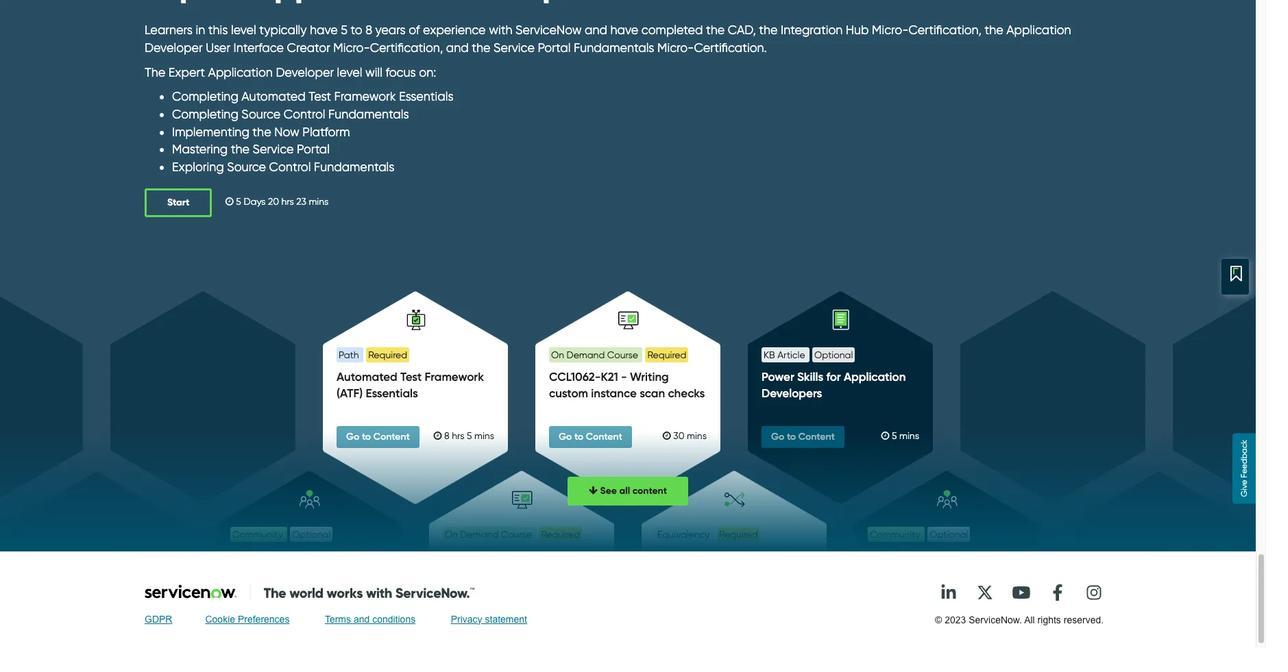 Task type: describe. For each thing, give the bounding box(es) containing it.
all
[[620, 486, 630, 497]]

clock o image for ccl1062-k21 - writing custom instance scan checks
[[663, 431, 671, 441]]

learners in this level typically have 5 to 8 years of experience with servicenow and have completed the cad, the integration hub micro-certification, the application developer user interface creator micro-certification, and the service portal fundamentals micro-certification.
[[145, 23, 1072, 55]]

user
[[206, 40, 230, 55]]

preferences
[[238, 614, 290, 625]]

days
[[244, 196, 266, 207]]

essentials for framework
[[399, 89, 454, 104]]

kb
[[764, 350, 776, 361]]

see all content button
[[568, 477, 689, 506]]

subscribe to a product discussion of your choice
[[868, 550, 1005, 581]]

1 horizontal spatial 8
[[444, 430, 450, 441]]

youtube image
[[1008, 579, 1036, 607]]

20
[[268, 196, 279, 207]]

8 inside learners in this level typically have 5 to 8 years of experience with servicenow and have completed the cad, the integration hub micro-certification, the application developer user interface creator micro-certification, and the service portal fundamentals micro-certification.
[[366, 23, 372, 37]]

30
[[674, 430, 685, 441]]

interface
[[234, 40, 284, 55]]

years
[[375, 23, 406, 37]]

developer inside learners in this level typically have 5 to 8 years of experience with servicenow and have completed the cad, the integration hub micro-certification, the application developer user interface creator micro-certification, and the service portal fundamentals micro-certification.
[[145, 40, 203, 55]]

architects
[[300, 550, 354, 564]]

automated inside completing automated test framework essentials completing source control fundamentals implementing the now platform mastering the service portal exploring source control fundamentals
[[242, 89, 306, 104]]

optional for subscribe to architects discussion forum
[[292, 530, 331, 541]]

expert
[[169, 65, 205, 79]]

discussion inside subscribe to a product discussion of your choice
[[868, 567, 924, 581]]

content
[[633, 486, 667, 497]]

skills
[[798, 370, 824, 384]]

focus
[[386, 65, 416, 79]]

custom
[[549, 387, 588, 401]]

k21
[[601, 370, 618, 384]]

path required
[[339, 350, 408, 361]]

arrow down image
[[589, 486, 598, 496]]

learners
[[145, 23, 193, 37]]

cookie preferences
[[205, 614, 290, 625]]

1 vertical spatial level
[[337, 65, 362, 79]]

level inside learners in this level typically have 5 to 8 years of experience with servicenow and have completed the cad, the integration hub micro-certification, the application developer user interface creator micro-certification, and the service portal fundamentals micro-certification.
[[231, 23, 256, 37]]

cad,
[[728, 23, 756, 37]]

privacy statement
[[451, 614, 527, 625]]

2 vertical spatial and
[[354, 614, 370, 625]]

ccl1062-
[[549, 370, 601, 384]]

power
[[762, 370, 795, 384]]

5 days 20 hrs 23 mins
[[234, 196, 329, 207]]

subscribe to architects discussion forum image
[[300, 490, 320, 511]]

©
[[935, 615, 943, 626]]

start
[[167, 197, 190, 208]]

30 mins
[[671, 430, 707, 441]]

2023
[[945, 615, 967, 626]]

terms
[[325, 614, 351, 625]]

a
[[938, 550, 946, 564]]

on for source control fundamentals
[[445, 530, 458, 541]]

power skills for application developers
[[762, 370, 906, 401]]

choice
[[967, 567, 1005, 581]]

source control fundamentals element
[[443, 549, 601, 599]]

clock o image
[[882, 431, 890, 441]]

2 horizontal spatial micro-
[[872, 23, 909, 37]]

see all content
[[598, 486, 667, 497]]

-
[[621, 370, 627, 384]]

power skills for application developers element
[[762, 369, 920, 419]]

power skills for application developers image
[[831, 310, 852, 331]]

with
[[489, 23, 513, 37]]

portal inside learners in this level typically have 5 to 8 years of experience with servicenow and have completed the cad, the integration hub micro-certification, the application developer user interface creator micro-certification, and the service portal fundamentals micro-certification.
[[538, 40, 571, 55]]

community for subscribe to architects discussion forum
[[232, 530, 283, 541]]

implementing
[[172, 125, 250, 139]]

servicenow platform implementation image
[[725, 490, 745, 511]]

path
[[339, 350, 359, 361]]

5 down automated test framework (atf) essentials element
[[467, 430, 472, 441]]

service inside completing automated test framework essentials completing source control fundamentals implementing the now platform mastering the service portal exploring source control fundamentals
[[253, 142, 294, 157]]

1 vertical spatial source
[[227, 160, 266, 174]]

application inside learners in this level typically have 5 to 8 years of experience with servicenow and have completed the cad, the integration hub micro-certification, the application developer user interface creator micro-certification, and the service portal fundamentals micro-certification.
[[1007, 23, 1072, 37]]

source control fundamentals image
[[512, 490, 533, 511]]

required down servicenow platform implementation image
[[719, 530, 758, 541]]

subscribe to architects discussion forum element
[[230, 549, 388, 599]]

mastering
[[172, 142, 228, 157]]

conditions
[[372, 614, 416, 625]]

hub
[[846, 23, 869, 37]]

source inside source control fundamentals
[[443, 550, 480, 564]]

fundamentals inside source control fundamentals
[[443, 567, 520, 581]]

optional for subscribe to a product discussion of your choice
[[930, 530, 969, 541]]

discussion inside "subscribe to architects discussion forum"
[[230, 567, 286, 581]]

scan
[[640, 387, 665, 401]]

creator
[[287, 40, 330, 55]]

course for control
[[501, 530, 532, 541]]

0 vertical spatial control
[[284, 107, 325, 121]]

this
[[208, 23, 228, 37]]

instance
[[591, 387, 637, 401]]

for
[[827, 370, 841, 384]]

privacy
[[451, 614, 483, 625]]

equivalency required
[[658, 530, 758, 541]]

all
[[1025, 615, 1035, 626]]

ccl1062-k21 - writing custom instance scan checks image
[[619, 310, 639, 331]]

start button
[[145, 188, 212, 217]]

privacy statement link
[[451, 614, 527, 629]]

1 vertical spatial application
[[208, 65, 273, 79]]

subscribe for subscribe to architects discussion forum
[[230, 550, 283, 564]]

gdpr
[[145, 614, 172, 625]]

test inside completing automated test framework essentials completing source control fundamentals implementing the now platform mastering the service portal exploring source control fundamentals
[[309, 89, 331, 104]]

now
[[274, 125, 300, 139]]

the
[[145, 65, 165, 79]]

in
[[196, 23, 205, 37]]

8 hrs 5 mins
[[442, 430, 494, 441]]

ccl1062-k21 - writing custom instance scan checks element
[[549, 369, 707, 419]]

community for subscribe to a product discussion of your choice
[[870, 530, 921, 541]]

1 vertical spatial control
[[269, 160, 311, 174]]



Task type: vqa. For each thing, say whether or not it's contained in the screenshot.


Task type: locate. For each thing, give the bounding box(es) containing it.
optional up a on the right bottom of page
[[930, 530, 969, 541]]

2 subscribe from the left
[[868, 550, 921, 564]]

0 vertical spatial and
[[585, 23, 608, 37]]

article
[[778, 350, 806, 361]]

2 horizontal spatial clock o image
[[663, 431, 671, 441]]

0 horizontal spatial on
[[445, 530, 458, 541]]

micro- down completed
[[658, 40, 694, 55]]

have left completed
[[611, 23, 639, 37]]

forum
[[289, 567, 320, 581]]

developer
[[145, 40, 203, 55], [276, 65, 334, 79]]

2 horizontal spatial optional
[[930, 530, 969, 541]]

certification,
[[909, 23, 982, 37], [370, 40, 443, 55]]

clock o image for automated test framework (atf) essentials
[[434, 431, 442, 441]]

course for k21
[[607, 350, 638, 361]]

1 horizontal spatial test
[[401, 370, 422, 384]]

developer down learners at the left top of the page
[[145, 40, 203, 55]]

5 mins
[[890, 430, 920, 441]]

demand up source control fundamentals
[[461, 530, 499, 541]]

community
[[232, 530, 283, 541], [870, 530, 921, 541]]

0 horizontal spatial certification,
[[370, 40, 443, 55]]

service down the now
[[253, 142, 294, 157]]

0 vertical spatial completing
[[172, 89, 239, 104]]

on demand course required up -
[[551, 350, 687, 361]]

your
[[940, 567, 964, 581]]

1 horizontal spatial application
[[844, 370, 906, 384]]

clock o image left 30
[[663, 431, 671, 441]]

servicenow.
[[969, 615, 1023, 626]]

demand up ccl1062-
[[567, 350, 605, 361]]

essentials
[[399, 89, 454, 104], [366, 387, 418, 401]]

0 vertical spatial application
[[1007, 23, 1072, 37]]

typically
[[259, 23, 307, 37]]

5 inside learners in this level typically have 5 to 8 years of experience with servicenow and have completed the cad, the integration hub micro-certification, the application developer user interface creator micro-certification, and the service portal fundamentals micro-certification.
[[341, 23, 348, 37]]

0 horizontal spatial to
[[286, 550, 298, 564]]

0 vertical spatial certification,
[[909, 23, 982, 37]]

1 horizontal spatial optional
[[815, 350, 853, 361]]

0 vertical spatial demand
[[567, 350, 605, 361]]

0 horizontal spatial optional
[[292, 530, 331, 541]]

of
[[409, 23, 420, 37], [927, 567, 938, 581]]

service down with
[[494, 40, 535, 55]]

rights
[[1038, 615, 1062, 626]]

discussion
[[230, 567, 286, 581], [868, 567, 924, 581]]

ccl1062-k21 - writing custom instance scan checks
[[549, 370, 705, 401]]

completing down expert
[[172, 89, 239, 104]]

subscribe for subscribe to a product discussion of your choice
[[868, 550, 921, 564]]

1 community optional from the left
[[232, 530, 331, 541]]

0 vertical spatial servicenow
[[516, 23, 582, 37]]

servicenow inside servicenow platform implementation
[[656, 550, 719, 564]]

of right years
[[409, 23, 420, 37]]

essentials inside completing automated test framework essentials completing source control fundamentals implementing the now platform mastering the service portal exploring source control fundamentals
[[399, 89, 454, 104]]

framework inside completing automated test framework essentials completing source control fundamentals implementing the now platform mastering the service portal exploring source control fundamentals
[[334, 89, 396, 104]]

platform right the now
[[303, 125, 350, 139]]

0 horizontal spatial demand
[[461, 530, 499, 541]]

subscribe to architects discussion forum
[[230, 550, 354, 581]]

reserved.
[[1064, 615, 1104, 626]]

essentials right (atf) at left bottom
[[366, 387, 418, 401]]

subscribe to a product discussion of your choice image
[[937, 490, 958, 511]]

subscribe to a product discussion of your choice element
[[868, 549, 1026, 599]]

1 horizontal spatial service
[[494, 40, 535, 55]]

1 completing from the top
[[172, 89, 239, 104]]

test down path required
[[401, 370, 422, 384]]

0 horizontal spatial servicenow
[[516, 23, 582, 37]]

to inside learners in this level typically have 5 to 8 years of experience with servicenow and have completed the cad, the integration hub micro-certification, the application developer user interface creator micro-certification, and the service portal fundamentals micro-certification.
[[351, 23, 363, 37]]

on up ccl1062-
[[551, 350, 564, 361]]

hrs left 23
[[282, 196, 294, 207]]

required up source control fundamentals element
[[541, 530, 581, 541]]

on demand course required for k21
[[551, 350, 687, 361]]

test inside 'automated test framework (atf) essentials'
[[401, 370, 422, 384]]

twitter image
[[972, 579, 999, 607]]

2 vertical spatial application
[[844, 370, 906, 384]]

1 horizontal spatial portal
[[538, 40, 571, 55]]

0 vertical spatial platform
[[303, 125, 350, 139]]

automated
[[242, 89, 306, 104], [337, 370, 398, 384]]

course down source control fundamentals image
[[501, 530, 532, 541]]

0 horizontal spatial service
[[253, 142, 294, 157]]

framework down will
[[334, 89, 396, 104]]

subscribe left a on the right bottom of page
[[868, 550, 921, 564]]

1 vertical spatial platform
[[722, 550, 767, 564]]

source up days
[[227, 160, 266, 174]]

micro- up will
[[334, 40, 370, 55]]

clock o image
[[226, 197, 234, 207], [434, 431, 442, 441], [663, 431, 671, 441]]

1 horizontal spatial on
[[551, 350, 564, 361]]

to for subscribe to a product discussion of your choice
[[924, 550, 935, 564]]

8 left years
[[366, 23, 372, 37]]

hrs down automated test framework (atf) essentials element
[[452, 430, 465, 441]]

to left years
[[351, 23, 363, 37]]

cookie
[[205, 614, 235, 625]]

0 vertical spatial source
[[242, 107, 281, 121]]

0 horizontal spatial test
[[309, 89, 331, 104]]

essentials inside 'automated test framework (atf) essentials'
[[366, 387, 418, 401]]

1 horizontal spatial have
[[611, 23, 639, 37]]

1 horizontal spatial level
[[337, 65, 362, 79]]

automated down path required
[[337, 370, 398, 384]]

1 vertical spatial course
[[501, 530, 532, 541]]

have
[[310, 23, 338, 37], [611, 23, 639, 37]]

application inside power skills for application developers
[[844, 370, 906, 384]]

have up creator
[[310, 23, 338, 37]]

1 subscribe from the left
[[230, 550, 283, 564]]

servicenow up implementation
[[656, 550, 719, 564]]

completed
[[642, 23, 703, 37]]

1 horizontal spatial of
[[927, 567, 938, 581]]

0 horizontal spatial level
[[231, 23, 256, 37]]

on up source control fundamentals
[[445, 530, 458, 541]]

test down the expert application developer level will focus on:
[[309, 89, 331, 104]]

0 vertical spatial of
[[409, 23, 420, 37]]

community up subscribe to a product discussion of your choice
[[870, 530, 921, 541]]

0 horizontal spatial subscribe
[[230, 550, 283, 564]]

essentials for (atf)
[[366, 387, 418, 401]]

completing automated test framework essentials completing source control fundamentals implementing the now platform mastering the service portal exploring source control fundamentals
[[172, 89, 460, 174]]

completing up implementing
[[172, 107, 239, 121]]

demand
[[567, 350, 605, 361], [461, 530, 499, 541]]

community optional up "subscribe to architects discussion forum"
[[232, 530, 331, 541]]

of inside learners in this level typically have 5 to 8 years of experience with servicenow and have completed the cad, the integration hub micro-certification, the application developer user interface creator micro-certification, and the service portal fundamentals micro-certification.
[[409, 23, 420, 37]]

on:
[[419, 65, 436, 79]]

1 horizontal spatial clock o image
[[434, 431, 442, 441]]

subscribe
[[230, 550, 283, 564], [868, 550, 921, 564]]

1 horizontal spatial platform
[[722, 550, 767, 564]]

service
[[494, 40, 535, 55], [253, 142, 294, 157]]

fundamentals inside learners in this level typically have 5 to 8 years of experience with servicenow and have completed the cad, the integration hub micro-certification, the application developer user interface creator micro-certification, and the service portal fundamentals micro-certification.
[[574, 40, 655, 55]]

1 vertical spatial essentials
[[366, 387, 418, 401]]

0 vertical spatial test
[[309, 89, 331, 104]]

1 vertical spatial and
[[446, 40, 469, 55]]

community up "subscribe to architects discussion forum"
[[232, 530, 283, 541]]

0 horizontal spatial automated
[[242, 89, 306, 104]]

product
[[948, 550, 991, 564]]

level
[[231, 23, 256, 37], [337, 65, 362, 79]]

control down the now
[[269, 160, 311, 174]]

0 horizontal spatial have
[[310, 23, 338, 37]]

1 horizontal spatial demand
[[567, 350, 605, 361]]

integration
[[781, 23, 843, 37]]

equivalency
[[658, 530, 710, 541]]

experience
[[423, 23, 486, 37]]

0 horizontal spatial portal
[[297, 142, 330, 157]]

platform inside servicenow platform implementation
[[722, 550, 767, 564]]

1 horizontal spatial micro-
[[658, 40, 694, 55]]

checks
[[668, 387, 705, 401]]

main content containing learners in this level typically have 5 to 8 years of experience with servicenow and have completed the cad, the integration hub micro-certification, the application developer user interface creator micro-certification, and the service portal fundamentals micro-certification.
[[0, 0, 1256, 649]]

0 vertical spatial service
[[494, 40, 535, 55]]

community optional for architects
[[232, 530, 331, 541]]

0 horizontal spatial framework
[[334, 89, 396, 104]]

automated test framework (atf) essentials
[[337, 370, 484, 401]]

5 left years
[[341, 23, 348, 37]]

optional up for
[[815, 350, 853, 361]]

0 vertical spatial developer
[[145, 40, 203, 55]]

clock o image left days
[[226, 197, 234, 207]]

2 completing from the top
[[172, 107, 239, 121]]

1 vertical spatial 8
[[444, 430, 450, 441]]

© 2023 servicenow. all rights reserved.
[[935, 615, 1104, 626]]

the
[[706, 23, 725, 37], [759, 23, 778, 37], [985, 23, 1004, 37], [472, 40, 491, 55], [253, 125, 271, 139], [231, 142, 250, 157]]

writing
[[630, 370, 669, 384]]

essentials down "on:"
[[399, 89, 454, 104]]

2 horizontal spatial and
[[585, 23, 608, 37]]

8
[[366, 23, 372, 37], [444, 430, 450, 441]]

1 vertical spatial developer
[[276, 65, 334, 79]]

1 vertical spatial service
[[253, 142, 294, 157]]

servicenow platform implementation element
[[656, 549, 813, 599]]

0 vertical spatial on demand course required
[[551, 350, 687, 361]]

completing
[[172, 89, 239, 104], [172, 107, 239, 121]]

to up forum
[[286, 550, 298, 564]]

community optional for a
[[870, 530, 969, 541]]

developer down creator
[[276, 65, 334, 79]]

level up interface
[[231, 23, 256, 37]]

0 horizontal spatial platform
[[303, 125, 350, 139]]

0 vertical spatial 8
[[366, 23, 372, 37]]

of inside subscribe to a product discussion of your choice
[[927, 567, 938, 581]]

1 horizontal spatial hrs
[[452, 430, 465, 441]]

service inside learners in this level typically have 5 to 8 years of experience with servicenow and have completed the cad, the integration hub micro-certification, the application developer user interface creator micro-certification, and the service portal fundamentals micro-certification.
[[494, 40, 535, 55]]

2 horizontal spatial to
[[924, 550, 935, 564]]

terms and conditions
[[325, 614, 416, 625]]

2 vertical spatial source
[[443, 550, 480, 564]]

23
[[296, 196, 307, 207]]

0 horizontal spatial 8
[[366, 23, 372, 37]]

0 vertical spatial essentials
[[399, 89, 454, 104]]

servicenow inside learners in this level typically have 5 to 8 years of experience with servicenow and have completed the cad, the integration hub micro-certification, the application developer user interface creator micro-certification, and the service portal fundamentals micro-certification.
[[516, 23, 582, 37]]

on demand course required down source control fundamentals image
[[445, 530, 581, 541]]

0 vertical spatial course
[[607, 350, 638, 361]]

optional
[[815, 350, 853, 361], [292, 530, 331, 541], [930, 530, 969, 541]]

to inside "subscribe to architects discussion forum"
[[286, 550, 298, 564]]

automated test framework (atf) essentials image
[[406, 310, 427, 331]]

on demand course required
[[551, 350, 687, 361], [445, 530, 581, 541]]

1 vertical spatial framework
[[425, 370, 484, 384]]

level left will
[[337, 65, 362, 79]]

test
[[309, 89, 331, 104], [401, 370, 422, 384]]

1 vertical spatial automated
[[337, 370, 398, 384]]

automated down the expert application developer level will focus on:
[[242, 89, 306, 104]]

see
[[600, 486, 617, 497]]

1 horizontal spatial certification,
[[909, 23, 982, 37]]

0 vertical spatial portal
[[538, 40, 571, 55]]

servicenow image
[[145, 585, 475, 600]]

exploring
[[172, 160, 224, 174]]

1 vertical spatial on demand course required
[[445, 530, 581, 541]]

framework inside 'automated test framework (atf) essentials'
[[425, 370, 484, 384]]

0 horizontal spatial discussion
[[230, 567, 286, 581]]

0 horizontal spatial clock o image
[[226, 197, 234, 207]]

portal inside completing automated test framework essentials completing source control fundamentals implementing the now platform mastering the service portal exploring source control fundamentals
[[297, 142, 330, 157]]

2 community from the left
[[870, 530, 921, 541]]

0 vertical spatial framework
[[334, 89, 396, 104]]

(atf)
[[337, 387, 363, 401]]

1 vertical spatial servicenow
[[656, 550, 719, 564]]

1 vertical spatial on
[[445, 530, 458, 541]]

automated inside 'automated test framework (atf) essentials'
[[337, 370, 398, 384]]

8 down automated test framework (atf) essentials element
[[444, 430, 450, 441]]

1 horizontal spatial and
[[446, 40, 469, 55]]

gdpr link
[[145, 614, 172, 629]]

2 discussion from the left
[[868, 567, 924, 581]]

control up the now
[[284, 107, 325, 121]]

and
[[585, 23, 608, 37], [446, 40, 469, 55], [354, 614, 370, 625]]

implementation
[[656, 567, 741, 581]]

1 horizontal spatial developer
[[276, 65, 334, 79]]

1 horizontal spatial course
[[607, 350, 638, 361]]

discussion up preferences
[[230, 567, 286, 581]]

source control fundamentals
[[443, 550, 523, 581]]

optional up the architects
[[292, 530, 331, 541]]

0 horizontal spatial course
[[501, 530, 532, 541]]

1 vertical spatial portal
[[297, 142, 330, 157]]

2 horizontal spatial application
[[1007, 23, 1072, 37]]

2 have from the left
[[611, 23, 639, 37]]

platform down equivalency required
[[722, 550, 767, 564]]

demand for ccl1062-
[[567, 350, 605, 361]]

0 horizontal spatial hrs
[[282, 196, 294, 207]]

community optional up a on the right bottom of page
[[870, 530, 969, 541]]

micro-
[[872, 23, 909, 37], [334, 40, 370, 55], [658, 40, 694, 55]]

required up 'automated test framework (atf) essentials'
[[368, 350, 408, 361]]

control inside source control fundamentals
[[483, 550, 523, 564]]

1 vertical spatial test
[[401, 370, 422, 384]]

5 left days
[[236, 196, 241, 207]]

1 horizontal spatial community optional
[[870, 530, 969, 541]]

on for ccl1062-k21 - writing custom instance scan checks
[[551, 350, 564, 361]]

1 vertical spatial hrs
[[452, 430, 465, 441]]

5 right clock o icon
[[892, 430, 897, 441]]

kb article optional
[[764, 350, 853, 361]]

0 horizontal spatial micro-
[[334, 40, 370, 55]]

control down source control fundamentals image
[[483, 550, 523, 564]]

course up -
[[607, 350, 638, 361]]

the expert application developer level will focus on:
[[145, 65, 446, 79]]

1 vertical spatial of
[[927, 567, 938, 581]]

0 vertical spatial on
[[551, 350, 564, 361]]

automated test framework (atf) essentials element
[[337, 369, 494, 419]]

to left a on the right bottom of page
[[924, 550, 935, 564]]

2 community optional from the left
[[870, 530, 969, 541]]

to inside subscribe to a product discussion of your choice
[[924, 550, 935, 564]]

will
[[366, 65, 383, 79]]

facebook image
[[1044, 579, 1072, 607]]

0 vertical spatial automated
[[242, 89, 306, 104]]

to for subscribe to architects discussion forum
[[286, 550, 298, 564]]

framework
[[334, 89, 396, 104], [425, 370, 484, 384]]

certification.
[[694, 40, 767, 55]]

servicenow right with
[[516, 23, 582, 37]]

0 horizontal spatial of
[[409, 23, 420, 37]]

clock o image down automated test framework (atf) essentials element
[[434, 431, 442, 441]]

statement
[[485, 614, 527, 625]]

1 horizontal spatial discussion
[[868, 567, 924, 581]]

0 horizontal spatial community
[[232, 530, 283, 541]]

1 horizontal spatial community
[[870, 530, 921, 541]]

linkedin image
[[935, 579, 963, 607]]

1 horizontal spatial subscribe
[[868, 550, 921, 564]]

servicenow platform implementation
[[656, 550, 767, 581]]

required
[[368, 350, 408, 361], [648, 350, 687, 361], [541, 530, 581, 541], [719, 530, 758, 541]]

of left your
[[927, 567, 938, 581]]

demand for source
[[461, 530, 499, 541]]

source
[[242, 107, 281, 121], [227, 160, 266, 174], [443, 550, 480, 564]]

1 vertical spatial certification,
[[370, 40, 443, 55]]

framework up 8 hrs 5 mins
[[425, 370, 484, 384]]

fundamentals
[[574, 40, 655, 55], [329, 107, 409, 121], [314, 160, 395, 174], [443, 567, 520, 581]]

platform inside completing automated test framework essentials completing source control fundamentals implementing the now platform mastering the service portal exploring source control fundamentals
[[303, 125, 350, 139]]

subscribe up preferences
[[230, 550, 283, 564]]

source up privacy
[[443, 550, 480, 564]]

micro- right hub
[[872, 23, 909, 37]]

platform
[[303, 125, 350, 139], [722, 550, 767, 564]]

hrs
[[282, 196, 294, 207], [452, 430, 465, 441]]

1 discussion from the left
[[230, 567, 286, 581]]

subscribe inside "subscribe to architects discussion forum"
[[230, 550, 283, 564]]

0 horizontal spatial community optional
[[232, 530, 331, 541]]

community optional
[[232, 530, 331, 541], [870, 530, 969, 541]]

required up writing
[[648, 350, 687, 361]]

subscribe inside subscribe to a product discussion of your choice
[[868, 550, 921, 564]]

main content
[[0, 0, 1256, 649]]

1 horizontal spatial automated
[[337, 370, 398, 384]]

developers
[[762, 387, 822, 401]]

control
[[284, 107, 325, 121], [269, 160, 311, 174], [483, 550, 523, 564]]

terms and conditions link
[[325, 614, 416, 629]]

1 have from the left
[[310, 23, 338, 37]]

cookie preferences link
[[205, 614, 290, 629]]

on demand course required for control
[[445, 530, 581, 541]]

0 vertical spatial level
[[231, 23, 256, 37]]

1 community from the left
[[232, 530, 283, 541]]

source up the now
[[242, 107, 281, 121]]

discussion left your
[[868, 567, 924, 581]]



